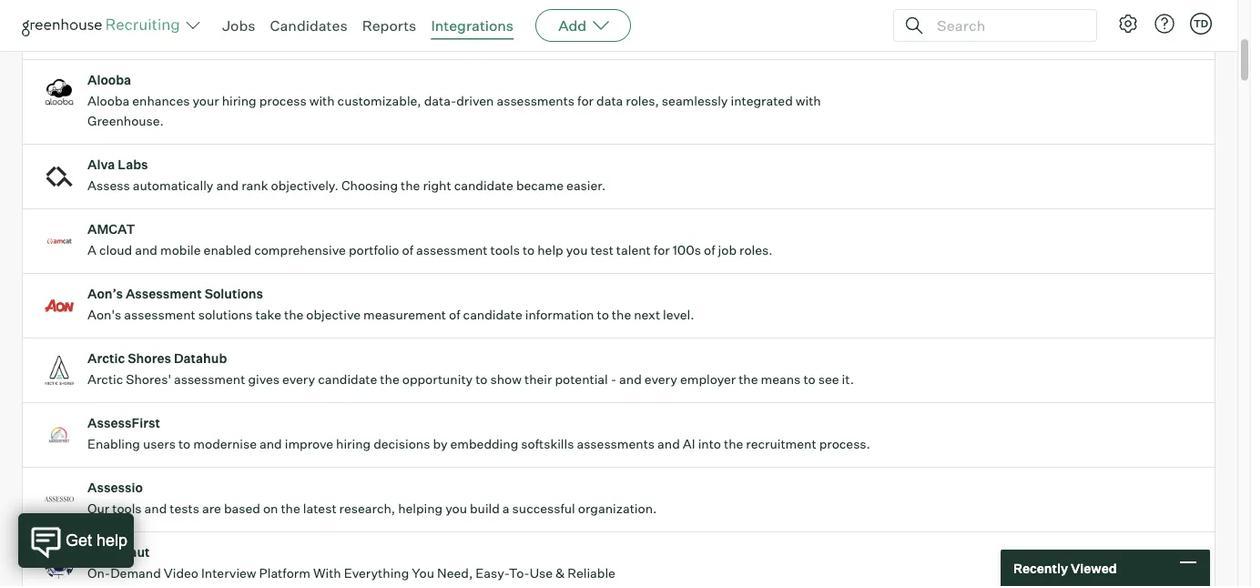 Task type: describe. For each thing, give the bounding box(es) containing it.
data-
[[424, 94, 456, 109]]

jobs link
[[222, 16, 255, 35]]

assessments inside alooba alooba enhances your hiring process with customizable, data-driven assessments for data roles, seamlessly integrated with greenhouse.
[[497, 94, 575, 109]]

and right modernise
[[260, 437, 282, 453]]

research.
[[699, 29, 755, 45]]

test
[[591, 243, 614, 259]]

assessio our tools and tests are based on the latest research, helping you build a successful organization.
[[87, 481, 657, 517]]

shores
[[128, 351, 171, 367]]

of right portfolio
[[402, 243, 413, 259]]

every inside affintus identify your top candidates and improve the quality of every new hire using science built on decades of research.
[[412, 29, 445, 45]]

built
[[585, 29, 611, 45]]

your inside alooba alooba enhances your hiring process with customizable, data-driven assessments for data roles, seamlessly integrated with greenhouse.
[[193, 94, 219, 109]]

and inside arctic shores datahub arctic shores' assessment gives every candidate the opportunity to show their potential - and every employer the means to see it.
[[619, 372, 642, 388]]

helping
[[398, 501, 443, 517]]

objectively.
[[271, 178, 339, 194]]

recruitment
[[746, 437, 816, 453]]

a
[[87, 243, 96, 259]]

to inside assessfirst enabling users to modernise and improve hiring decisions by embedding softskills assessments and ai into the recruitment process.
[[178, 437, 191, 453]]

need,
[[437, 566, 473, 582]]

candidate inside aon's assessment solutions aon's assessment solutions take the objective measurement of candidate information to the next level.
[[463, 308, 523, 323]]

to left see
[[804, 372, 816, 388]]

jobs
[[222, 16, 255, 35]]

and inside "alva labs assess automatically and rank objectively. choosing the right candidate became easier."
[[216, 178, 239, 194]]

hire
[[475, 29, 498, 45]]

assessment inside arctic shores datahub arctic shores' assessment gives every candidate the opportunity to show their potential - and every employer the means to see it.
[[174, 372, 245, 388]]

measurement
[[363, 308, 446, 323]]

solutions
[[205, 287, 263, 303]]

assessment inside 'amcat a cloud and mobile enabled comprehensive portfolio of assessment tools to help you test talent for 100s of job roles.'
[[416, 243, 488, 259]]

their
[[525, 372, 552, 388]]

100s
[[673, 243, 701, 259]]

2 alooba from the top
[[87, 94, 130, 109]]

integrated
[[731, 94, 793, 109]]

organization.
[[578, 501, 657, 517]]

add button
[[536, 9, 631, 42]]

-
[[611, 372, 617, 388]]

alooba alooba enhances your hiring process with customizable, data-driven assessments for data roles, seamlessly integrated with greenhouse.
[[87, 73, 821, 129]]

the inside assessfirst enabling users to modernise and improve hiring decisions by embedding softskills assessments and ai into the recruitment process.
[[724, 437, 743, 453]]

affintus identify your top candidates and improve the quality of every new hire using science built on decades of research.
[[87, 8, 755, 45]]

greenhouse.
[[87, 114, 164, 129]]

softskills
[[521, 437, 574, 453]]

you inside 'amcat a cloud and mobile enabled comprehensive portfolio of assessment tools to help you test talent for 100s of job roles.'
[[566, 243, 588, 259]]

easier.
[[566, 178, 606, 194]]

reliable
[[568, 566, 615, 582]]

for inside alooba alooba enhances your hiring process with customizable, data-driven assessments for data roles, seamlessly integrated with greenhouse.
[[577, 94, 594, 109]]

process
[[259, 94, 307, 109]]

greenhouse recruiting image
[[22, 15, 186, 36]]

of right quality
[[398, 29, 409, 45]]

embedding
[[450, 437, 518, 453]]

td button
[[1187, 9, 1216, 38]]

your inside affintus identify your top candidates and improve the quality of every new hire using science built on decades of research.
[[135, 29, 162, 45]]

video
[[164, 566, 198, 582]]

build
[[470, 501, 500, 517]]

platform
[[259, 566, 310, 582]]

for inside 'amcat a cloud and mobile enabled comprehensive portfolio of assessment tools to help you test talent for 100s of job roles.'
[[654, 243, 670, 259]]

enhances
[[132, 94, 190, 109]]

level.
[[663, 308, 694, 323]]

the inside affintus identify your top candidates and improve the quality of every new hire using science built on decades of research.
[[332, 29, 352, 45]]

you inside the assessio our tools and tests are based on the latest research, helping you build a successful organization.
[[445, 501, 467, 517]]

decades
[[632, 29, 682, 45]]

means
[[761, 372, 801, 388]]

improve for the
[[281, 29, 330, 45]]

candidate inside arctic shores datahub arctic shores' assessment gives every candidate the opportunity to show their potential - and every employer the means to see it.
[[318, 372, 377, 388]]

integrations link
[[431, 16, 514, 35]]

roles,
[[626, 94, 659, 109]]

right
[[423, 178, 451, 194]]

see
[[818, 372, 839, 388]]

it.
[[842, 372, 854, 388]]

choosing
[[341, 178, 398, 194]]

by
[[433, 437, 448, 453]]

assessio
[[87, 481, 143, 496]]

opportunity
[[402, 372, 473, 388]]

2 horizontal spatial every
[[645, 372, 677, 388]]

configure image
[[1117, 13, 1139, 35]]

astronaut on-demand video interview platform with everything you need, easy-to-use & reliable
[[87, 545, 615, 582]]

reports link
[[362, 16, 416, 35]]

data
[[597, 94, 623, 109]]

1 arctic from the top
[[87, 351, 125, 367]]

the right take
[[284, 308, 304, 323]]

td button
[[1190, 13, 1212, 35]]

into
[[698, 437, 721, 453]]

the inside "alva labs assess automatically and rank objectively. choosing the right candidate became easier."
[[401, 178, 420, 194]]

new
[[448, 29, 472, 45]]

candidate inside "alva labs assess automatically and rank objectively. choosing the right candidate became easier."
[[454, 178, 513, 194]]

on inside affintus identify your top candidates and improve the quality of every new hire using science built on decades of research.
[[614, 29, 629, 45]]

td
[[1194, 17, 1209, 30]]

comprehensive
[[254, 243, 346, 259]]

2 arctic from the top
[[87, 372, 123, 388]]

automatically
[[133, 178, 213, 194]]

modernise
[[193, 437, 257, 453]]

tests
[[170, 501, 199, 517]]

roles.
[[739, 243, 773, 259]]

the left "opportunity"
[[380, 372, 399, 388]]

quality
[[355, 29, 395, 45]]

with
[[313, 566, 341, 582]]

recently
[[1014, 560, 1068, 576]]

0 horizontal spatial every
[[282, 372, 315, 388]]

top
[[164, 29, 184, 45]]

employer
[[680, 372, 736, 388]]



Task type: vqa. For each thing, say whether or not it's contained in the screenshot.
Interview
yes



Task type: locate. For each thing, give the bounding box(es) containing it.
arctic left shores'
[[87, 372, 123, 388]]

improve right jobs link
[[281, 29, 330, 45]]

of right decades
[[685, 29, 697, 45]]

hiring inside assessfirst enabling users to modernise and improve hiring decisions by embedding softskills assessments and ai into the recruitment process.
[[336, 437, 371, 453]]

are
[[202, 501, 221, 517]]

labs
[[118, 157, 148, 173]]

the right into
[[724, 437, 743, 453]]

1 vertical spatial on
[[263, 501, 278, 517]]

0 vertical spatial assessment
[[416, 243, 488, 259]]

0 vertical spatial tools
[[490, 243, 520, 259]]

reports
[[362, 16, 416, 35]]

1 vertical spatial your
[[193, 94, 219, 109]]

aon's assessment solutions aon's assessment solutions take the objective measurement of candidate information to the next level.
[[87, 287, 694, 323]]

to inside aon's assessment solutions aon's assessment solutions take the objective measurement of candidate information to the next level.
[[597, 308, 609, 323]]

0 vertical spatial your
[[135, 29, 162, 45]]

to left show
[[476, 372, 488, 388]]

0 vertical spatial candidate
[[454, 178, 513, 194]]

talent
[[616, 243, 651, 259]]

assessment
[[416, 243, 488, 259], [124, 308, 195, 323], [174, 372, 245, 388]]

next
[[634, 308, 660, 323]]

the
[[332, 29, 352, 45], [401, 178, 420, 194], [284, 308, 304, 323], [612, 308, 631, 323], [380, 372, 399, 388], [739, 372, 758, 388], [724, 437, 743, 453], [281, 501, 300, 517]]

with right process
[[309, 94, 335, 109]]

you
[[566, 243, 588, 259], [445, 501, 467, 517]]

you left test
[[566, 243, 588, 259]]

1 vertical spatial assessments
[[577, 437, 655, 453]]

1 vertical spatial you
[[445, 501, 467, 517]]

and left tests
[[144, 501, 167, 517]]

of inside aon's assessment solutions aon's assessment solutions take the objective measurement of candidate information to the next level.
[[449, 308, 460, 323]]

hiring left decisions
[[336, 437, 371, 453]]

hiring left process
[[222, 94, 256, 109]]

successful
[[512, 501, 575, 517]]

0 horizontal spatial on
[[263, 501, 278, 517]]

0 horizontal spatial with
[[309, 94, 335, 109]]

0 vertical spatial you
[[566, 243, 588, 259]]

with right integrated
[[796, 94, 821, 109]]

driven
[[456, 94, 494, 109]]

assess
[[87, 178, 130, 194]]

candidates link
[[270, 16, 348, 35]]

0 horizontal spatial assessments
[[497, 94, 575, 109]]

&
[[556, 566, 565, 582]]

0 horizontal spatial your
[[135, 29, 162, 45]]

for
[[577, 94, 594, 109], [654, 243, 670, 259]]

a
[[503, 501, 510, 517]]

on
[[614, 29, 629, 45], [263, 501, 278, 517]]

information
[[525, 308, 594, 323]]

everything
[[344, 566, 409, 582]]

with
[[309, 94, 335, 109], [796, 94, 821, 109]]

astronaut
[[87, 545, 150, 561]]

alva
[[87, 157, 115, 173]]

of right measurement
[[449, 308, 460, 323]]

2 vertical spatial assessment
[[174, 372, 245, 388]]

science
[[536, 29, 582, 45]]

latest
[[303, 501, 337, 517]]

assessment down "datahub"
[[174, 372, 245, 388]]

the left next
[[612, 308, 631, 323]]

0 horizontal spatial you
[[445, 501, 467, 517]]

0 vertical spatial alooba
[[87, 73, 131, 89]]

candidate up arctic shores datahub arctic shores' assessment gives every candidate the opportunity to show their potential - and every employer the means to see it. at bottom
[[463, 308, 523, 323]]

alooba down identify
[[87, 73, 131, 89]]

the left quality
[[332, 29, 352, 45]]

interview
[[201, 566, 256, 582]]

assessment down right
[[416, 243, 488, 259]]

candidate right right
[[454, 178, 513, 194]]

assessments up "organization."
[[577, 437, 655, 453]]

and left rank on the top left
[[216, 178, 239, 194]]

on right based
[[263, 501, 278, 517]]

1 horizontal spatial assessments
[[577, 437, 655, 453]]

and right jobs
[[256, 29, 278, 45]]

the left right
[[401, 178, 420, 194]]

you left build on the left
[[445, 501, 467, 517]]

of left job
[[704, 243, 715, 259]]

affintus
[[87, 8, 137, 24]]

1 horizontal spatial with
[[796, 94, 821, 109]]

1 horizontal spatial hiring
[[336, 437, 371, 453]]

easy-
[[476, 566, 509, 582]]

0 vertical spatial assessments
[[497, 94, 575, 109]]

1 with from the left
[[309, 94, 335, 109]]

1 horizontal spatial on
[[614, 29, 629, 45]]

tools left the help
[[490, 243, 520, 259]]

viewed
[[1071, 560, 1117, 576]]

0 vertical spatial hiring
[[222, 94, 256, 109]]

improve inside affintus identify your top candidates and improve the quality of every new hire using science built on decades of research.
[[281, 29, 330, 45]]

tools down assessio
[[112, 501, 142, 517]]

the left latest
[[281, 501, 300, 517]]

to-
[[509, 566, 530, 582]]

users
[[143, 437, 176, 453]]

tools inside the assessio our tools and tests are based on the latest research, helping you build a successful organization.
[[112, 501, 142, 517]]

alooba up greenhouse.
[[87, 94, 130, 109]]

1 vertical spatial assessment
[[124, 308, 195, 323]]

decisions
[[373, 437, 430, 453]]

on right built
[[614, 29, 629, 45]]

improve for hiring
[[285, 437, 333, 453]]

demand
[[110, 566, 161, 582]]

assessment inside aon's assessment solutions aon's assessment solutions take the objective measurement of candidate information to the next level.
[[124, 308, 195, 323]]

2 with from the left
[[796, 94, 821, 109]]

process.
[[819, 437, 870, 453]]

to
[[523, 243, 535, 259], [597, 308, 609, 323], [476, 372, 488, 388], [804, 372, 816, 388], [178, 437, 191, 453]]

for left the 100s
[[654, 243, 670, 259]]

your left top on the top
[[135, 29, 162, 45]]

1 alooba from the top
[[87, 73, 131, 89]]

became
[[516, 178, 564, 194]]

1 vertical spatial tools
[[112, 501, 142, 517]]

hiring inside alooba alooba enhances your hiring process with customizable, data-driven assessments for data roles, seamlessly integrated with greenhouse.
[[222, 94, 256, 109]]

assessment
[[126, 287, 202, 303]]

job
[[718, 243, 737, 259]]

0 vertical spatial for
[[577, 94, 594, 109]]

rank
[[241, 178, 268, 194]]

0 vertical spatial on
[[614, 29, 629, 45]]

candidate down objective on the left of the page
[[318, 372, 377, 388]]

aon's
[[87, 287, 123, 303]]

1 vertical spatial alooba
[[87, 94, 130, 109]]

the inside the assessio our tools and tests are based on the latest research, helping you build a successful organization.
[[281, 501, 300, 517]]

integrations
[[431, 16, 514, 35]]

1 vertical spatial hiring
[[336, 437, 371, 453]]

every left new
[[412, 29, 445, 45]]

to right 'information'
[[597, 308, 609, 323]]

assessfirst
[[87, 416, 160, 432]]

amcat a cloud and mobile enabled comprehensive portfolio of assessment tools to help you test talent for 100s of job roles.
[[87, 222, 773, 259]]

your right enhances
[[193, 94, 219, 109]]

objective
[[306, 308, 361, 323]]

1 vertical spatial for
[[654, 243, 670, 259]]

candidates
[[270, 16, 348, 35]]

and inside the assessio our tools and tests are based on the latest research, helping you build a successful organization.
[[144, 501, 167, 517]]

candidates
[[187, 29, 253, 45]]

to inside 'amcat a cloud and mobile enabled comprehensive portfolio of assessment tools to help you test talent for 100s of job roles.'
[[523, 243, 535, 259]]

on inside the assessio our tools and tests are based on the latest research, helping you build a successful organization.
[[263, 501, 278, 517]]

customizable,
[[337, 94, 421, 109]]

Search text field
[[932, 12, 1080, 39]]

to left the help
[[523, 243, 535, 259]]

1 horizontal spatial every
[[412, 29, 445, 45]]

hiring
[[222, 94, 256, 109], [336, 437, 371, 453]]

assessments inside assessfirst enabling users to modernise and improve hiring decisions by embedding softskills assessments and ai into the recruitment process.
[[577, 437, 655, 453]]

ai
[[683, 437, 695, 453]]

and right 'cloud'
[[135, 243, 158, 259]]

1 horizontal spatial for
[[654, 243, 670, 259]]

assessments right driven
[[497, 94, 575, 109]]

every right "gives"
[[282, 372, 315, 388]]

1 vertical spatial improve
[[285, 437, 333, 453]]

1 horizontal spatial tools
[[490, 243, 520, 259]]

1 vertical spatial arctic
[[87, 372, 123, 388]]

arctic left shores
[[87, 351, 125, 367]]

0 horizontal spatial tools
[[112, 501, 142, 517]]

0 vertical spatial arctic
[[87, 351, 125, 367]]

on-
[[87, 566, 110, 582]]

2 vertical spatial candidate
[[318, 372, 377, 388]]

1 horizontal spatial you
[[566, 243, 588, 259]]

recently viewed
[[1014, 560, 1117, 576]]

enabling
[[87, 437, 140, 453]]

our
[[87, 501, 109, 517]]

improve up latest
[[285, 437, 333, 453]]

mobile
[[160, 243, 201, 259]]

and inside affintus identify your top candidates and improve the quality of every new hire using science built on decades of research.
[[256, 29, 278, 45]]

gives
[[248, 372, 280, 388]]

of
[[398, 29, 409, 45], [685, 29, 697, 45], [402, 243, 413, 259], [704, 243, 715, 259], [449, 308, 460, 323]]

arctic shores datahub arctic shores' assessment gives every candidate the opportunity to show their potential - and every employer the means to see it.
[[87, 351, 854, 388]]

assessment down assessment
[[124, 308, 195, 323]]

take
[[256, 308, 281, 323]]

improve inside assessfirst enabling users to modernise and improve hiring decisions by embedding softskills assessments and ai into the recruitment process.
[[285, 437, 333, 453]]

and inside 'amcat a cloud and mobile enabled comprehensive portfolio of assessment tools to help you test talent for 100s of job roles.'
[[135, 243, 158, 259]]

1 vertical spatial candidate
[[463, 308, 523, 323]]

1 horizontal spatial your
[[193, 94, 219, 109]]

aon's
[[87, 308, 121, 323]]

potential
[[555, 372, 608, 388]]

every left employer
[[645, 372, 677, 388]]

assessfirst enabling users to modernise and improve hiring decisions by embedding softskills assessments and ai into the recruitment process.
[[87, 416, 870, 453]]

enabled
[[204, 243, 251, 259]]

using
[[501, 29, 534, 45]]

for left data
[[577, 94, 594, 109]]

datahub
[[174, 351, 227, 367]]

and right -
[[619, 372, 642, 388]]

0 horizontal spatial hiring
[[222, 94, 256, 109]]

and left the ai
[[658, 437, 680, 453]]

0 vertical spatial improve
[[281, 29, 330, 45]]

candidate
[[454, 178, 513, 194], [463, 308, 523, 323], [318, 372, 377, 388]]

0 horizontal spatial for
[[577, 94, 594, 109]]

use
[[530, 566, 553, 582]]

the left means
[[739, 372, 758, 388]]

to right users at the bottom of page
[[178, 437, 191, 453]]

tools inside 'amcat a cloud and mobile enabled comprehensive portfolio of assessment tools to help you test talent for 100s of job roles.'
[[490, 243, 520, 259]]



